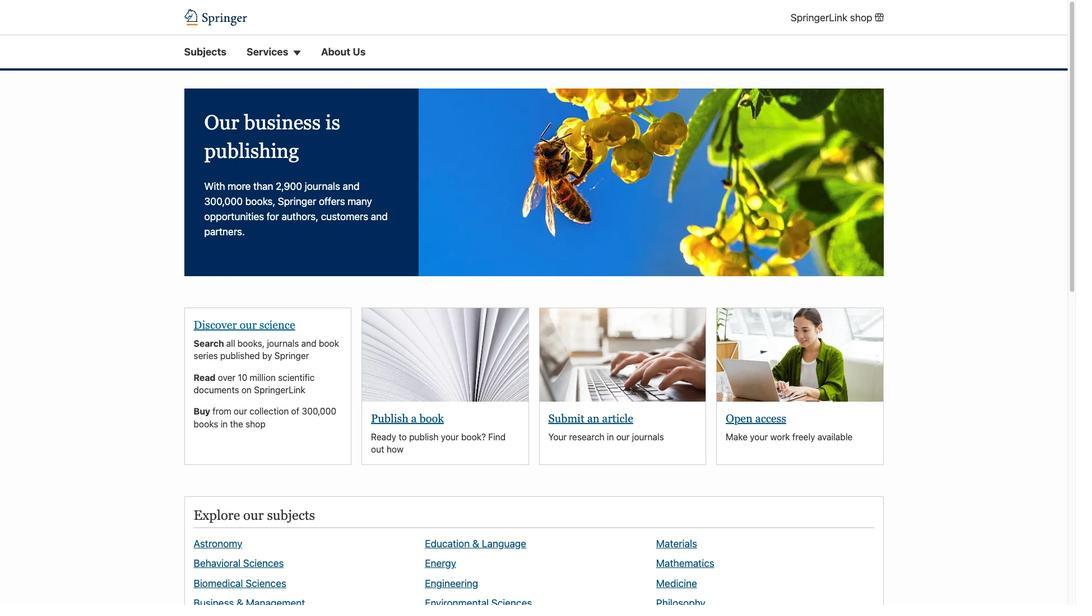 Task type: describe. For each thing, give the bounding box(es) containing it.
scientific
[[278, 373, 315, 383]]

services
[[247, 46, 288, 58]]

documents
[[194, 385, 239, 395]]

0 vertical spatial springerlink
[[791, 12, 848, 23]]

services button
[[247, 44, 301, 60]]

for authors,
[[267, 211, 319, 223]]

springerlink shop link
[[791, 10, 884, 25]]

springerlink inside over 10 million scientific documents on springerlink
[[254, 385, 306, 395]]

available
[[818, 432, 853, 442]]

2,900
[[276, 181, 302, 192]]

opportunities
[[204, 211, 264, 223]]

journals inside all books, journals and book series published by springer
[[267, 339, 299, 349]]

work
[[771, 432, 790, 442]]

our for subjects
[[243, 508, 264, 523]]

on
[[242, 385, 252, 395]]

from our collection of 300,000 books in the shop
[[194, 407, 337, 429]]

sciences for behavioral sciences
[[243, 558, 284, 570]]

medicine link
[[657, 576, 698, 592]]

science
[[260, 319, 295, 331]]

ready to publish your book? find out how
[[371, 432, 506, 455]]

1 vertical spatial in
[[607, 432, 614, 442]]

astronomy link
[[194, 536, 243, 552]]

make
[[726, 432, 748, 442]]

of
[[291, 407, 300, 417]]

subjects
[[267, 508, 315, 523]]

300,000 inside with more than 2,900 journals and 300,000 books, springer offers many opportunities for authors, customers and partners.
[[204, 196, 243, 208]]

how
[[387, 445, 404, 455]]

subjects link
[[184, 44, 227, 60]]

discover
[[194, 319, 237, 331]]

submit an article image
[[540, 308, 706, 402]]

many
[[348, 196, 372, 208]]

find
[[489, 432, 506, 442]]

your research in our journals
[[549, 432, 664, 442]]

books, inside all books, journals and book series published by springer
[[238, 339, 265, 349]]

our
[[204, 111, 239, 134]]

access
[[756, 413, 787, 425]]

from
[[213, 407, 232, 417]]

language
[[482, 538, 527, 550]]

open access
[[726, 413, 787, 425]]

materials
[[657, 538, 698, 550]]

medicine
[[657, 578, 698, 590]]

and inside all books, journals and book series published by springer
[[301, 339, 317, 349]]

partners.
[[204, 226, 245, 238]]

books
[[194, 419, 218, 429]]

freely
[[793, 432, 816, 442]]

over
[[218, 373, 236, 383]]

to
[[399, 432, 407, 442]]

education & language
[[425, 538, 527, 550]]

read
[[194, 373, 216, 383]]

submit
[[549, 413, 585, 425]]

biomedical sciences
[[194, 578, 286, 590]]

behavioral
[[194, 558, 241, 570]]

about us
[[321, 46, 366, 58]]

publish a book image
[[362, 308, 529, 402]]

open access link
[[726, 413, 787, 425]]

engineering link
[[425, 576, 479, 592]]

1 horizontal spatial shop
[[851, 12, 873, 23]]

customers
[[321, 211, 369, 223]]

our for collection
[[234, 407, 247, 417]]

all books, journals and book series published by springer
[[194, 339, 339, 361]]

series
[[194, 351, 218, 361]]

publish
[[371, 413, 409, 425]]

by
[[262, 351, 272, 361]]

1 horizontal spatial and
[[343, 181, 360, 192]]

with more than 2,900 journals and 300,000 books, springer offers many opportunities for authors, customers and partners.
[[204, 181, 388, 238]]

shop inside "from our collection of 300,000 books in the shop"
[[246, 419, 266, 429]]

energy
[[425, 558, 457, 570]]

sciences for biomedical sciences
[[246, 578, 286, 590]]

astronomy
[[194, 538, 243, 550]]

publish a book link
[[371, 413, 444, 425]]

million
[[250, 373, 276, 383]]

the
[[230, 419, 243, 429]]

&
[[473, 538, 480, 550]]

biomedical sciences link
[[194, 576, 286, 592]]

publish
[[409, 432, 439, 442]]

mathematics link
[[657, 556, 715, 572]]

subjects
[[184, 46, 227, 58]]

education
[[425, 538, 470, 550]]



Task type: locate. For each thing, give the bounding box(es) containing it.
2 your from the left
[[750, 432, 768, 442]]

book?
[[462, 432, 486, 442]]

open access image
[[717, 308, 884, 402]]

and up 'scientific'
[[301, 339, 317, 349]]

2 horizontal spatial journals
[[632, 432, 664, 442]]

0 vertical spatial sciences
[[243, 558, 284, 570]]

1 vertical spatial 300,000
[[302, 407, 337, 417]]

1 vertical spatial books,
[[238, 339, 265, 349]]

and up many
[[343, 181, 360, 192]]

over 10 million scientific documents on springerlink
[[194, 373, 315, 395]]

springer inside all books, journals and book series published by springer
[[275, 351, 309, 361]]

springer for and
[[275, 351, 309, 361]]

0 horizontal spatial your
[[441, 432, 459, 442]]

materials link
[[657, 536, 698, 552]]

article
[[603, 413, 634, 425]]

in down article
[[607, 432, 614, 442]]

our inside "from our collection of 300,000 books in the shop"
[[234, 407, 247, 417]]

0 vertical spatial and
[[343, 181, 360, 192]]

search
[[194, 339, 226, 349]]

0 horizontal spatial springerlink
[[254, 385, 306, 395]]

your inside the ready to publish your book? find out how
[[441, 432, 459, 442]]

book inside all books, journals and book series published by springer
[[319, 339, 339, 349]]

0 horizontal spatial 300,000
[[204, 196, 243, 208]]

in left the
[[221, 419, 228, 429]]

offers
[[319, 196, 345, 208]]

explore
[[194, 508, 240, 523]]

an
[[588, 413, 600, 425]]

0 horizontal spatial journals
[[267, 339, 299, 349]]

about us link
[[321, 44, 366, 60]]

open
[[726, 413, 753, 425]]

springer inside with more than 2,900 journals and 300,000 books, springer offers many opportunities for authors, customers and partners.
[[278, 196, 316, 208]]

business
[[244, 111, 321, 134]]

springer up for authors, in the left of the page
[[278, 196, 316, 208]]

1 vertical spatial journals
[[267, 339, 299, 349]]

springer
[[278, 196, 316, 208], [275, 351, 309, 361]]

us
[[353, 46, 366, 58]]

about
[[321, 46, 351, 58]]

2 horizontal spatial and
[[371, 211, 388, 223]]

1 horizontal spatial in
[[607, 432, 614, 442]]

springer for 2,900
[[278, 196, 316, 208]]

ready
[[371, 432, 397, 442]]

0 vertical spatial springer
[[278, 196, 316, 208]]

our down article
[[617, 432, 630, 442]]

books,
[[245, 196, 276, 208], [238, 339, 265, 349]]

books, down than
[[245, 196, 276, 208]]

energy link
[[425, 556, 457, 572]]

shop
[[851, 12, 873, 23], [246, 419, 266, 429]]

all
[[226, 339, 235, 349]]

0 horizontal spatial in
[[221, 419, 228, 429]]

2 vertical spatial journals
[[632, 432, 664, 442]]

journals down "science"
[[267, 339, 299, 349]]

submit an article
[[549, 413, 634, 425]]

in
[[221, 419, 228, 429], [607, 432, 614, 442]]

mathematics
[[657, 558, 715, 570]]

than
[[253, 181, 273, 192]]

sciences down behavioral sciences link
[[246, 578, 286, 590]]

our
[[240, 319, 257, 331], [234, 407, 247, 417], [617, 432, 630, 442], [243, 508, 264, 523]]

1 horizontal spatial springerlink
[[791, 12, 848, 23]]

a
[[411, 413, 417, 425]]

0 vertical spatial shop
[[851, 12, 873, 23]]

our up the
[[234, 407, 247, 417]]

your down open access
[[750, 432, 768, 442]]

books, up published
[[238, 339, 265, 349]]

your left book?
[[441, 432, 459, 442]]

discover our science link
[[194, 319, 295, 331]]

0 vertical spatial book
[[319, 339, 339, 349]]

springerlink shop
[[791, 12, 873, 23]]

collection
[[250, 407, 289, 417]]

1 vertical spatial springer
[[275, 351, 309, 361]]

1 horizontal spatial 300,000
[[302, 407, 337, 417]]

our left "science"
[[240, 319, 257, 331]]

explore our subjects
[[194, 508, 315, 523]]

1 vertical spatial sciences
[[246, 578, 286, 590]]

buy
[[194, 407, 213, 417]]

300,000 inside "from our collection of 300,000 books in the shop"
[[302, 407, 337, 417]]

behavioral sciences
[[194, 558, 284, 570]]

more
[[228, 181, 251, 192]]

1 vertical spatial and
[[371, 211, 388, 223]]

0 vertical spatial books,
[[245, 196, 276, 208]]

1 horizontal spatial book
[[420, 413, 444, 425]]

journals inside with more than 2,900 journals and 300,000 books, springer offers many opportunities for authors, customers and partners.
[[305, 181, 340, 192]]

1 your from the left
[[441, 432, 459, 442]]

publish a book
[[371, 413, 444, 425]]

2 vertical spatial and
[[301, 339, 317, 349]]

0 vertical spatial 300,000
[[204, 196, 243, 208]]

1 horizontal spatial journals
[[305, 181, 340, 192]]

research
[[569, 432, 605, 442]]

springer home image
[[184, 9, 247, 26]]

journals down article
[[632, 432, 664, 442]]

in inside "from our collection of 300,000 books in the shop"
[[221, 419, 228, 429]]

1 vertical spatial springerlink
[[254, 385, 306, 395]]

your
[[441, 432, 459, 442], [750, 432, 768, 442]]

make your work freely available
[[726, 432, 853, 442]]

book
[[319, 339, 339, 349], [420, 413, 444, 425]]

journals for with more than 2,900 journals and 300,000 books, springer offers many opportunities for authors, customers and partners.
[[305, 181, 340, 192]]

education & language link
[[425, 536, 527, 552]]

journals for your research in our journals
[[632, 432, 664, 442]]

our for science
[[240, 319, 257, 331]]

out
[[371, 445, 385, 455]]

0 vertical spatial journals
[[305, 181, 340, 192]]

sciences up the biomedical sciences link
[[243, 558, 284, 570]]

0 horizontal spatial book
[[319, 339, 339, 349]]

1 vertical spatial book
[[420, 413, 444, 425]]

0 vertical spatial in
[[221, 419, 228, 429]]

biomedical
[[194, 578, 243, 590]]

is
[[326, 111, 340, 134]]

our right explore
[[243, 508, 264, 523]]

discover our science
[[194, 319, 295, 331]]

springer up 'scientific'
[[275, 351, 309, 361]]

0 horizontal spatial and
[[301, 339, 317, 349]]

300,000 down with
[[204, 196, 243, 208]]

books, inside with more than 2,900 journals and 300,000 books, springer offers many opportunities for authors, customers and partners.
[[245, 196, 276, 208]]

and down many
[[371, 211, 388, 223]]

1 horizontal spatial your
[[750, 432, 768, 442]]

behavioral sciences link
[[194, 556, 284, 572]]

10
[[238, 373, 247, 383]]

and
[[343, 181, 360, 192], [371, 211, 388, 223], [301, 339, 317, 349]]

0 horizontal spatial shop
[[246, 419, 266, 429]]

300,000 right 'of'
[[302, 407, 337, 417]]

your
[[549, 432, 567, 442]]

1 vertical spatial shop
[[246, 419, 266, 429]]

with
[[204, 181, 225, 192]]

published
[[220, 351, 260, 361]]

journals up offers
[[305, 181, 340, 192]]

submit an article link
[[549, 413, 634, 425]]

engineering
[[425, 578, 479, 590]]



Task type: vqa. For each thing, say whether or not it's contained in the screenshot.
planetary
no



